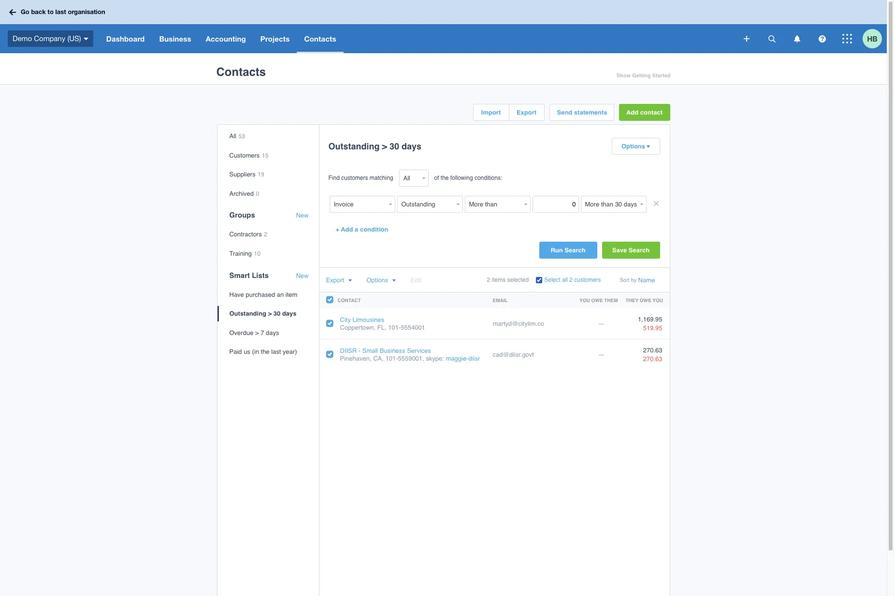 Task type: locate. For each thing, give the bounding box(es) containing it.
0 horizontal spatial options button
[[367, 277, 396, 284]]

pinehaven,
[[340, 355, 372, 362]]

the right (in
[[261, 348, 270, 356]]

2 owe from the left
[[640, 297, 652, 303]]

0 horizontal spatial options
[[367, 277, 388, 284]]

0 vertical spatial new
[[296, 212, 309, 219]]

business
[[159, 34, 191, 43], [380, 347, 405, 355]]

the right of
[[441, 175, 449, 181]]

following
[[451, 175, 473, 181]]

conditions:
[[475, 175, 502, 181]]

owe for they
[[640, 297, 652, 303]]

2 right the contractors
[[264, 231, 267, 238]]

0 horizontal spatial last
[[55, 8, 66, 16]]

you down select all 2 customers
[[580, 297, 590, 303]]

all
[[229, 132, 236, 140]]

add inside button
[[341, 226, 353, 233]]

smart lists
[[229, 271, 269, 279]]

us
[[244, 348, 250, 356]]

owe right they
[[640, 297, 652, 303]]

options button down add contact
[[612, 138, 660, 154]]

1 vertical spatial options button
[[367, 277, 396, 284]]

1 horizontal spatial export
[[517, 109, 537, 116]]

1 horizontal spatial contacts
[[304, 34, 336, 43]]

export inside button
[[517, 109, 537, 116]]

options for of the following conditions:
[[622, 143, 646, 150]]

options button
[[612, 138, 660, 154], [367, 277, 396, 284]]

demo
[[13, 34, 32, 42]]

1 search from the left
[[565, 247, 586, 254]]

el image
[[646, 145, 650, 148], [348, 279, 352, 282], [392, 279, 396, 282]]

1 vertical spatial add
[[341, 226, 353, 233]]

0 horizontal spatial el image
[[348, 279, 352, 282]]

2 horizontal spatial 2
[[570, 277, 573, 283]]

find
[[329, 175, 340, 181]]

banner
[[0, 0, 887, 53]]

days right 7
[[266, 329, 279, 336]]

0 vertical spatial —
[[598, 320, 605, 327]]

1 horizontal spatial owe
[[640, 297, 652, 303]]

find customers matching
[[329, 175, 393, 181]]

1 vertical spatial outstanding > 30 days
[[229, 310, 297, 317]]

101- right "fl,"
[[388, 324, 401, 331]]

all 53
[[229, 132, 245, 140]]

customers
[[341, 175, 368, 181], [575, 277, 601, 283]]

owe left "them"
[[592, 297, 603, 303]]

svg image
[[9, 9, 16, 15], [843, 34, 852, 44], [819, 35, 826, 42], [84, 38, 88, 40]]

search right run
[[565, 247, 586, 254]]

add right +
[[341, 226, 353, 233]]

> down have purchased an item
[[268, 310, 272, 317]]

el image for of the following conditions:
[[646, 145, 650, 148]]

0 horizontal spatial outstanding
[[229, 310, 266, 317]]

import
[[481, 109, 501, 116]]

archived
[[229, 190, 254, 197]]

0 horizontal spatial days
[[266, 329, 279, 336]]

1 new from the top
[[296, 212, 309, 219]]

the
[[441, 175, 449, 181], [261, 348, 270, 356]]

101- inside diisr - small business services pinehaven, ca, 101-5559001, skype: maggie-diisr
[[386, 355, 398, 362]]

0 vertical spatial contacts
[[304, 34, 336, 43]]

1 horizontal spatial options button
[[612, 138, 660, 154]]

accounting button
[[199, 24, 253, 53]]

1 horizontal spatial add
[[627, 109, 639, 116]]

— for 1,169.95
[[598, 320, 605, 327]]

0 vertical spatial the
[[441, 175, 449, 181]]

search right save
[[629, 247, 650, 254]]

1 horizontal spatial you
[[653, 297, 663, 303]]

2 horizontal spatial svg image
[[794, 35, 800, 42]]

19
[[258, 171, 264, 178]]

el image inside export button
[[348, 279, 352, 282]]

0 horizontal spatial owe
[[592, 297, 603, 303]]

outstanding > 30 days up matching
[[329, 141, 422, 151]]

days up all text box
[[402, 141, 422, 151]]

items
[[492, 277, 506, 283]]

0 horizontal spatial 30
[[274, 310, 281, 317]]

condition
[[360, 226, 388, 233]]

dashboard link
[[99, 24, 152, 53]]

1 — from the top
[[598, 320, 605, 327]]

1 horizontal spatial options
[[622, 143, 646, 150]]

> left 7
[[255, 329, 259, 336]]

you up 1,169.95
[[653, 297, 663, 303]]

0 vertical spatial customers
[[341, 175, 368, 181]]

last left year)
[[271, 348, 281, 356]]

0 vertical spatial 101-
[[388, 324, 401, 331]]

0 horizontal spatial you
[[580, 297, 590, 303]]

0 horizontal spatial export button
[[326, 277, 352, 284]]

0 vertical spatial options button
[[612, 138, 660, 154]]

last right the to
[[55, 8, 66, 16]]

101- down 'diisr - small business services' link
[[386, 355, 398, 362]]

go back to last organisation link
[[6, 4, 111, 21]]

0 horizontal spatial export
[[326, 277, 344, 284]]

1 vertical spatial export button
[[326, 277, 352, 284]]

1 horizontal spatial days
[[282, 310, 297, 317]]

1 new link from the top
[[296, 212, 309, 219]]

contacts button
[[297, 24, 344, 53]]

0 vertical spatial options
[[622, 143, 646, 150]]

show getting started link
[[617, 70, 671, 81]]

1 horizontal spatial last
[[271, 348, 281, 356]]

outstanding
[[329, 141, 380, 151], [229, 310, 266, 317]]

export button up contact on the left of the page
[[326, 277, 352, 284]]

ca,
[[373, 355, 384, 362]]

el image up contact on the left of the page
[[348, 279, 352, 282]]

year)
[[283, 348, 297, 356]]

edit button
[[411, 277, 422, 284]]

5554001
[[401, 324, 425, 331]]

svg image
[[769, 35, 776, 42], [794, 35, 800, 42], [744, 36, 750, 42]]

owe
[[592, 297, 603, 303], [640, 297, 652, 303]]

demo company (us)
[[13, 34, 81, 42]]

skype:
[[426, 355, 444, 362]]

el image down the contact
[[646, 145, 650, 148]]

15
[[262, 152, 269, 159]]

1 vertical spatial export
[[326, 277, 344, 284]]

send statements button
[[550, 104, 614, 120]]

None checkbox
[[536, 277, 543, 284]]

customers right find
[[341, 175, 368, 181]]

1 vertical spatial >
[[268, 310, 272, 317]]

options button for of the following conditions:
[[612, 138, 660, 154]]

0 horizontal spatial customers
[[341, 175, 368, 181]]

2 you from the left
[[653, 297, 663, 303]]

101-
[[388, 324, 401, 331], [386, 355, 398, 362]]

0 vertical spatial 270.63
[[643, 347, 663, 354]]

email
[[493, 297, 508, 303]]

outstanding > 30 days down have purchased an item
[[229, 310, 297, 317]]

customers
[[229, 152, 260, 159]]

services
[[407, 347, 431, 355]]

1 vertical spatial the
[[261, 348, 270, 356]]

2 right all
[[570, 277, 573, 283]]

save
[[613, 247, 627, 254]]

new link for smart lists
[[296, 272, 309, 280]]

2 horizontal spatial >
[[382, 141, 387, 151]]

0 vertical spatial new link
[[296, 212, 309, 219]]

export for topmost export button
[[517, 109, 537, 116]]

0 horizontal spatial search
[[565, 247, 586, 254]]

2 horizontal spatial days
[[402, 141, 422, 151]]

options button left edit
[[367, 277, 396, 284]]

0 vertical spatial days
[[402, 141, 422, 151]]

0 vertical spatial >
[[382, 141, 387, 151]]

new link
[[296, 212, 309, 219], [296, 272, 309, 280]]

add contact
[[627, 109, 663, 116]]

1 horizontal spatial 2
[[487, 277, 490, 283]]

organisation
[[68, 8, 105, 16]]

options
[[622, 143, 646, 150], [367, 277, 388, 284]]

2 search from the left
[[629, 247, 650, 254]]

1 vertical spatial contacts
[[216, 65, 266, 79]]

contacts right projects
[[304, 34, 336, 43]]

1 horizontal spatial outstanding
[[329, 141, 380, 151]]

contact
[[338, 297, 361, 303]]

1 vertical spatial new
[[296, 272, 309, 279]]

30 up matching
[[390, 141, 399, 151]]

add left the contact
[[627, 109, 639, 116]]

add contact button
[[619, 104, 670, 121]]

options left edit button
[[367, 277, 388, 284]]

0 horizontal spatial outstanding > 30 days
[[229, 310, 297, 317]]

1 vertical spatial last
[[271, 348, 281, 356]]

0 vertical spatial outstanding > 30 days
[[329, 141, 422, 151]]

run search
[[551, 247, 586, 254]]

company
[[34, 34, 65, 42]]

0 vertical spatial last
[[55, 8, 66, 16]]

days down item
[[282, 310, 297, 317]]

> up matching
[[382, 141, 387, 151]]

suppliers 19
[[229, 171, 264, 178]]

1 horizontal spatial search
[[629, 247, 650, 254]]

contacts
[[304, 34, 336, 43], [216, 65, 266, 79]]

2 vertical spatial >
[[255, 329, 259, 336]]

send statements
[[557, 109, 608, 116]]

0 vertical spatial export button
[[509, 104, 544, 120]]

outstanding up overdue > 7 days
[[229, 310, 266, 317]]

1 vertical spatial business
[[380, 347, 405, 355]]

hb
[[867, 34, 878, 43]]

options button for email
[[367, 277, 396, 284]]

1 vertical spatial options
[[367, 277, 388, 284]]

270.63
[[643, 347, 663, 354], [643, 356, 663, 363]]

1 owe from the left
[[592, 297, 603, 303]]

of the following conditions:
[[434, 175, 502, 181]]

1 vertical spatial —
[[598, 351, 605, 358]]

search for save search
[[629, 247, 650, 254]]

navigation containing dashboard
[[99, 24, 737, 53]]

1 horizontal spatial business
[[380, 347, 405, 355]]

1 horizontal spatial the
[[441, 175, 449, 181]]

you
[[580, 297, 590, 303], [653, 297, 663, 303]]

1 vertical spatial new link
[[296, 272, 309, 280]]

2 new from the top
[[296, 272, 309, 279]]

1 vertical spatial 101-
[[386, 355, 398, 362]]

2 left items
[[487, 277, 490, 283]]

export right import button
[[517, 109, 537, 116]]

2 horizontal spatial el image
[[646, 145, 650, 148]]

search for run search
[[565, 247, 586, 254]]

0 horizontal spatial business
[[159, 34, 191, 43]]

selected
[[507, 277, 529, 283]]

outstanding up find customers matching
[[329, 141, 380, 151]]

(us)
[[67, 34, 81, 42]]

business inside diisr - small business services pinehaven, ca, 101-5559001, skype: maggie-diisr
[[380, 347, 405, 355]]

0 horizontal spatial the
[[261, 348, 270, 356]]

2 — from the top
[[598, 351, 605, 358]]

of
[[434, 175, 439, 181]]

1 horizontal spatial customers
[[575, 277, 601, 283]]

select all 2 customers
[[545, 277, 601, 283]]

export button
[[509, 104, 544, 120], [326, 277, 352, 284]]

hb button
[[863, 24, 887, 53]]

1 horizontal spatial el image
[[392, 279, 396, 282]]

city
[[340, 316, 351, 323]]

0 horizontal spatial add
[[341, 226, 353, 233]]

add
[[627, 109, 639, 116], [341, 226, 353, 233]]

1 vertical spatial 270.63
[[643, 356, 663, 363]]

export up contact on the left of the page
[[326, 277, 344, 284]]

new for smart lists
[[296, 272, 309, 279]]

1 horizontal spatial export button
[[509, 104, 544, 120]]

0 vertical spatial export
[[517, 109, 537, 116]]

1 vertical spatial days
[[282, 310, 297, 317]]

0 vertical spatial add
[[627, 109, 639, 116]]

navigation
[[99, 24, 737, 53]]

0 horizontal spatial 2
[[264, 231, 267, 238]]

limousines
[[353, 316, 385, 323]]

new link for groups
[[296, 212, 309, 219]]

1 vertical spatial customers
[[575, 277, 601, 283]]

coppertown,
[[340, 324, 376, 331]]

el image left edit button
[[392, 279, 396, 282]]

None text field
[[330, 196, 387, 213], [533, 196, 579, 213], [581, 196, 638, 213], [330, 196, 387, 213], [533, 196, 579, 213], [581, 196, 638, 213]]

export for the bottom export button
[[326, 277, 344, 284]]

options down add contact
[[622, 143, 646, 150]]

0 vertical spatial business
[[159, 34, 191, 43]]

1 vertical spatial 30
[[274, 310, 281, 317]]

2 new link from the top
[[296, 272, 309, 280]]

contractors 2
[[229, 231, 267, 238]]

sort
[[620, 277, 630, 283]]

1,169.95
[[638, 315, 663, 323]]

business inside popup button
[[159, 34, 191, 43]]

contacts down accounting
[[216, 65, 266, 79]]

30 down an
[[274, 310, 281, 317]]

0 horizontal spatial svg image
[[744, 36, 750, 42]]

None text field
[[465, 196, 522, 213]]

export button right import button
[[509, 104, 544, 120]]

groups
[[229, 211, 255, 219]]

2 vertical spatial days
[[266, 329, 279, 336]]

0 vertical spatial 30
[[390, 141, 399, 151]]

customers right all
[[575, 277, 601, 283]]

new
[[296, 212, 309, 219], [296, 272, 309, 279]]



Task type: vqa. For each thing, say whether or not it's contained in the screenshot.
270.63 —
yes



Task type: describe. For each thing, give the bounding box(es) containing it.
contractors
[[229, 231, 262, 238]]

5559001,
[[398, 355, 424, 362]]

Outstanding text field
[[397, 196, 454, 213]]

run search button
[[539, 242, 597, 259]]

save search button
[[602, 242, 660, 259]]

contacts inside dropdown button
[[304, 34, 336, 43]]

show
[[617, 73, 631, 79]]

1 you from the left
[[580, 297, 590, 303]]

customers 15
[[229, 152, 269, 159]]

accounting
[[206, 34, 246, 43]]

0 vertical spatial outstanding
[[329, 141, 380, 151]]

archived 0
[[229, 190, 259, 197]]

import button
[[474, 104, 509, 120]]

1 horizontal spatial svg image
[[769, 35, 776, 42]]

training 10
[[229, 250, 261, 257]]

101- inside city limousines coppertown, fl, 101-5554001
[[388, 324, 401, 331]]

getting
[[632, 73, 651, 79]]

them
[[604, 297, 618, 303]]

item
[[286, 291, 298, 298]]

add inside button
[[627, 109, 639, 116]]

you owe them
[[580, 297, 618, 303]]

diisr - small business services pinehaven, ca, 101-5559001, skype: maggie-diisr
[[340, 347, 480, 362]]

city limousines coppertown, fl, 101-5554001
[[340, 316, 425, 331]]

519.95
[[643, 324, 663, 332]]

+ add a condition
[[336, 226, 388, 233]]

cad@diisr.govt
[[493, 351, 534, 358]]

paid
[[229, 348, 242, 356]]

an
[[277, 291, 284, 298]]

smart
[[229, 271, 250, 279]]

270.63 270.63
[[643, 347, 663, 363]]

1 vertical spatial outstanding
[[229, 310, 266, 317]]

new for groups
[[296, 212, 309, 219]]

all
[[562, 277, 568, 283]]

started
[[653, 73, 671, 79]]

demo company (us) button
[[0, 24, 99, 53]]

martyd@citylim.co
[[493, 320, 544, 327]]

1 270.63 from the top
[[643, 347, 663, 354]]

training
[[229, 250, 252, 257]]

0
[[256, 190, 259, 197]]

svg image inside demo company (us) 'popup button'
[[84, 38, 88, 40]]

maggie-
[[446, 355, 469, 362]]

back
[[31, 8, 46, 16]]

diisr - small business services link
[[340, 347, 431, 355]]

to
[[48, 8, 54, 16]]

business button
[[152, 24, 199, 53]]

purchased
[[246, 291, 275, 298]]

they owe you
[[626, 297, 663, 303]]

a
[[355, 226, 358, 233]]

have purchased an item
[[229, 291, 298, 298]]

fl,
[[378, 324, 387, 331]]

svg image inside 'go back to last organisation' link
[[9, 9, 16, 15]]

run
[[551, 247, 563, 254]]

1,169.95 519.95
[[638, 315, 663, 332]]

2 items selected
[[487, 277, 529, 283]]

+
[[336, 226, 339, 233]]

go
[[21, 8, 29, 16]]

1 horizontal spatial outstanding > 30 days
[[329, 141, 422, 151]]

7
[[261, 329, 264, 336]]

diisr
[[340, 347, 357, 355]]

matching
[[370, 175, 393, 181]]

by
[[631, 277, 637, 283]]

0 horizontal spatial contacts
[[216, 65, 266, 79]]

send
[[557, 109, 573, 116]]

paid us (in the last year)
[[229, 348, 297, 356]]

dashboard
[[106, 34, 145, 43]]

contact
[[641, 109, 663, 116]]

they
[[626, 297, 639, 303]]

have
[[229, 291, 244, 298]]

53
[[239, 133, 245, 140]]

banner containing hb
[[0, 0, 887, 53]]

— for 270.63
[[598, 351, 605, 358]]

owe for you
[[592, 297, 603, 303]]

1 horizontal spatial 30
[[390, 141, 399, 151]]

go back to last organisation
[[21, 8, 105, 16]]

+ add a condition button
[[329, 221, 396, 238]]

(in
[[252, 348, 259, 356]]

name button
[[638, 277, 655, 284]]

edit
[[411, 277, 422, 284]]

small
[[362, 347, 378, 355]]

el image for email
[[392, 279, 396, 282]]

2 270.63 from the top
[[643, 356, 663, 363]]

city limousines link
[[340, 316, 385, 323]]

2 inside contractors 2
[[264, 231, 267, 238]]

maggie-diisr link
[[446, 355, 480, 362]]

options for email
[[367, 277, 388, 284]]

overdue > 7 days
[[229, 329, 279, 336]]

All text field
[[399, 170, 420, 187]]

0 horizontal spatial >
[[255, 329, 259, 336]]

projects button
[[253, 24, 297, 53]]

diisr
[[469, 355, 480, 362]]

save search
[[613, 247, 650, 254]]

1 horizontal spatial >
[[268, 310, 272, 317]]



